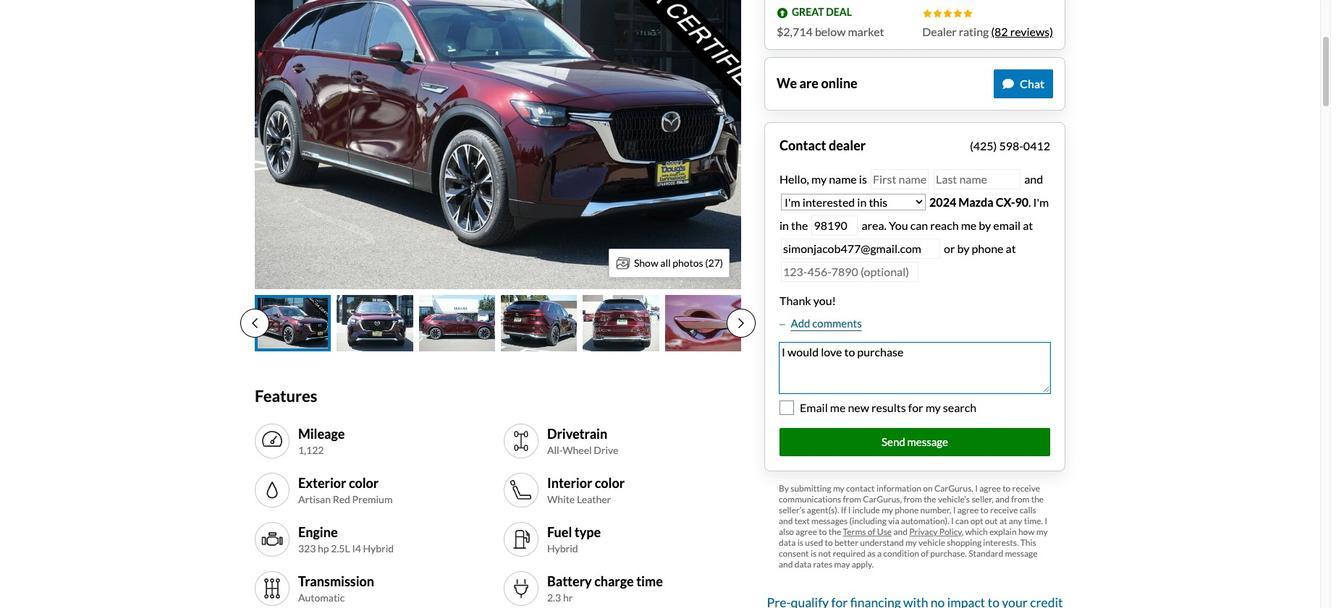 Task type: locate. For each thing, give the bounding box(es) containing it.
agree up out
[[980, 483, 1001, 494]]

by
[[779, 483, 789, 494]]

of
[[868, 527, 876, 538], [921, 549, 929, 560]]

0 horizontal spatial me
[[830, 401, 846, 415]]

which
[[966, 527, 988, 538]]

drivetrain image
[[510, 430, 533, 454]]

0 horizontal spatial message
[[908, 436, 948, 449]]

agree up the ,
[[958, 505, 979, 516]]

i4
[[352, 543, 361, 555]]

2 horizontal spatial from
[[1011, 494, 1030, 505]]

vehicle
[[919, 538, 946, 549]]

premium
[[352, 494, 393, 506]]

1 horizontal spatial cargurus,
[[935, 483, 974, 494]]

1 color from the left
[[349, 476, 379, 491]]

from up the any
[[1011, 494, 1030, 505]]

are
[[800, 75, 819, 91]]

0 vertical spatial phone
[[972, 241, 1004, 255]]

interior color white leather
[[547, 476, 625, 506]]

all-
[[547, 445, 563, 457]]

the inside . i'm in the
[[791, 218, 808, 232]]

1 vertical spatial of
[[921, 549, 929, 560]]

color up "leather"
[[595, 476, 625, 491]]

and up . at the top of page
[[1022, 172, 1043, 186]]

dealer rating (82 reviews)
[[923, 24, 1053, 38]]

0 vertical spatial message
[[908, 436, 948, 449]]

hybrid right i4
[[363, 543, 394, 555]]

is
[[859, 172, 867, 186], [798, 538, 804, 549], [811, 549, 817, 560]]

1 vertical spatial can
[[956, 516, 969, 527]]

apply.
[[852, 560, 874, 570]]

seller,
[[972, 494, 994, 505]]

data down text
[[779, 538, 796, 549]]

mileage
[[298, 426, 345, 442]]

view vehicle photo 1 image
[[255, 295, 331, 352]]

2 hybrid from the left
[[547, 543, 578, 555]]

chat
[[1020, 76, 1045, 90]]

to right used
[[825, 538, 833, 549]]

the
[[791, 218, 808, 232], [924, 494, 937, 505], [1032, 494, 1044, 505], [829, 527, 841, 538]]

Comments text field
[[780, 343, 1051, 394]]

out
[[985, 516, 998, 527]]

data left rates
[[795, 560, 812, 570]]

mileage 1,122
[[298, 426, 345, 457]]

terms of use link
[[843, 527, 892, 538]]

of left use
[[868, 527, 876, 538]]

view vehicle photo 4 image
[[501, 295, 577, 352]]

me right reach
[[961, 218, 977, 232]]

of down the privacy
[[921, 549, 929, 560]]

reach
[[931, 218, 959, 232]]

transmission
[[298, 574, 374, 590]]

0 horizontal spatial color
[[349, 476, 379, 491]]

1 vertical spatial message
[[1005, 549, 1038, 560]]

2 from from the left
[[904, 494, 922, 505]]

and inside , which explain how my data is used to better understand my vehicle shopping interests. this consent is not required as a condition of purchase. standard message and data rates may apply.
[[779, 560, 793, 570]]

1 vertical spatial agree
[[958, 505, 979, 516]]

area. you can reach me by email at
[[860, 218, 1033, 232]]

1 horizontal spatial me
[[961, 218, 977, 232]]

mileage image
[[261, 430, 284, 454]]

name
[[829, 172, 857, 186]]

features
[[255, 387, 317, 407]]

0 vertical spatial can
[[911, 218, 928, 232]]

0 vertical spatial agree
[[980, 483, 1001, 494]]

agree right also
[[796, 527, 817, 538]]

at
[[1023, 218, 1033, 232], [1006, 241, 1016, 255], [1000, 516, 1007, 527]]

0 horizontal spatial can
[[911, 218, 928, 232]]

0 horizontal spatial hybrid
[[363, 543, 394, 555]]

color inside exterior color artisan red premium
[[349, 476, 379, 491]]

time.
[[1024, 516, 1043, 527]]

or by phone at
[[944, 241, 1016, 255]]

0 horizontal spatial from
[[843, 494, 862, 505]]

can inside by submitting my contact information on cargurus, i agree to receive communications from cargurus, from the vehicle's seller, and from the seller's agent(s). if i include my phone number, i agree to receive calls and text messages (including via automation). i can opt out at any time. i also agree to the
[[956, 516, 969, 527]]

color up premium
[[349, 476, 379, 491]]

from left on
[[904, 494, 922, 505]]

at down email
[[1006, 241, 1016, 255]]

from up (including
[[843, 494, 862, 505]]

90
[[1015, 195, 1029, 209]]

1 horizontal spatial can
[[956, 516, 969, 527]]

to right the seller,
[[1003, 483, 1011, 494]]

exterior color artisan red premium
[[298, 476, 393, 506]]

view vehicle photo 2 image
[[337, 295, 413, 352]]

.
[[1029, 195, 1031, 209]]

2 horizontal spatial agree
[[980, 483, 1001, 494]]

can left "opt"
[[956, 516, 969, 527]]

0 horizontal spatial phone
[[895, 505, 919, 516]]

receive up explain
[[991, 505, 1018, 516]]

by left email
[[979, 218, 991, 232]]

message down how
[[1005, 549, 1038, 560]]

battery charge time image
[[510, 578, 533, 601]]

not
[[819, 549, 831, 560]]

calls
[[1020, 505, 1037, 516]]

privacy
[[910, 527, 938, 538]]

hybrid
[[363, 543, 394, 555], [547, 543, 578, 555]]

2 vertical spatial agree
[[796, 527, 817, 538]]

1,122
[[298, 445, 324, 457]]

can right "you"
[[911, 218, 928, 232]]

me
[[961, 218, 977, 232], [830, 401, 846, 415]]

receive up the calls
[[1013, 483, 1040, 494]]

1 horizontal spatial is
[[811, 549, 817, 560]]

phone up terms of use and privacy policy
[[895, 505, 919, 516]]

to up which
[[981, 505, 989, 516]]

is right name
[[859, 172, 867, 186]]

hp
[[318, 543, 329, 555]]

2.5l
[[331, 543, 350, 555]]

thank
[[780, 294, 811, 307]]

engine image
[[261, 529, 284, 552]]

and left text
[[779, 516, 793, 527]]

market
[[848, 24, 884, 38]]

the up time.
[[1032, 494, 1044, 505]]

phone down email
[[972, 241, 1004, 255]]

2024 mazda cx-90
[[930, 195, 1029, 209]]

or
[[944, 241, 955, 255]]

explain
[[990, 527, 1017, 538]]

is left used
[[798, 538, 804, 549]]

cargurus,
[[935, 483, 974, 494], [863, 494, 902, 505]]

online
[[821, 75, 858, 91]]

1 horizontal spatial phone
[[972, 241, 1004, 255]]

i right vehicle's
[[975, 483, 978, 494]]

message inside , which explain how my data is used to better understand my vehicle shopping interests. this consent is not required as a condition of purchase. standard message and data rates may apply.
[[1005, 549, 1038, 560]]

Zip code field
[[812, 215, 858, 236]]

1 vertical spatial me
[[830, 401, 846, 415]]

and down also
[[779, 560, 793, 570]]

1 hybrid from the left
[[363, 543, 394, 555]]

2 color from the left
[[595, 476, 625, 491]]

0 horizontal spatial agree
[[796, 527, 817, 538]]

show all photos (27)
[[634, 257, 723, 269]]

(27)
[[705, 257, 723, 269]]

1 vertical spatial phone
[[895, 505, 919, 516]]

transmission automatic
[[298, 574, 374, 605]]

tab list
[[240, 295, 756, 352]]

by right or
[[958, 241, 970, 255]]

message inside button
[[908, 436, 948, 449]]

area.
[[862, 218, 887, 232]]

my right for
[[926, 401, 941, 415]]

the right in
[[791, 218, 808, 232]]

thank you!
[[780, 294, 836, 307]]

prev page image
[[252, 318, 258, 330]]

comment image
[[1003, 78, 1014, 89]]

Email address email field
[[781, 239, 941, 259]]

is left not
[[811, 549, 817, 560]]

1 from from the left
[[843, 494, 862, 505]]

at right out
[[1000, 516, 1007, 527]]

chat button
[[994, 69, 1053, 98]]

1 horizontal spatial color
[[595, 476, 625, 491]]

number,
[[921, 505, 952, 516]]

i
[[975, 483, 978, 494], [848, 505, 851, 516], [953, 505, 956, 516], [951, 516, 954, 527], [1045, 516, 1048, 527]]

comments
[[813, 317, 862, 330]]

1 horizontal spatial hybrid
[[547, 543, 578, 555]]

red
[[333, 494, 350, 506]]

i left the ,
[[951, 516, 954, 527]]

1 horizontal spatial message
[[1005, 549, 1038, 560]]

results
[[872, 401, 906, 415]]

0 vertical spatial by
[[979, 218, 991, 232]]

2 vertical spatial at
[[1000, 516, 1007, 527]]

my left name
[[812, 172, 827, 186]]

1 horizontal spatial of
[[921, 549, 929, 560]]

leather
[[577, 494, 611, 506]]

1 horizontal spatial agree
[[958, 505, 979, 516]]

color for interior color
[[595, 476, 625, 491]]

minus image
[[780, 321, 785, 329]]

battery charge time 2.3 hr
[[547, 574, 663, 605]]

message right send
[[908, 436, 948, 449]]

add comments button
[[780, 315, 862, 332]]

,
[[962, 527, 964, 538]]

dealer
[[923, 24, 957, 38]]

data
[[779, 538, 796, 549], [795, 560, 812, 570]]

at inside by submitting my contact information on cargurus, i agree to receive communications from cargurus, from the vehicle's seller, and from the seller's agent(s). if i include my phone number, i agree to receive calls and text messages (including via automation). i can opt out at any time. i also agree to the
[[1000, 516, 1007, 527]]

2024
[[930, 195, 957, 209]]

First name field
[[871, 169, 929, 190]]

message
[[908, 436, 948, 449], [1005, 549, 1038, 560]]

engine 323 hp 2.5l i4 hybrid
[[298, 525, 394, 555]]

cargurus, right on
[[935, 483, 974, 494]]

0 vertical spatial data
[[779, 538, 796, 549]]

me left the new at the bottom right
[[830, 401, 846, 415]]

color inside interior color white leather
[[595, 476, 625, 491]]

cargurus, up via
[[863, 494, 902, 505]]

email
[[994, 218, 1021, 232]]

at right email
[[1023, 218, 1033, 232]]

1 horizontal spatial from
[[904, 494, 922, 505]]

1 horizontal spatial by
[[979, 218, 991, 232]]

the left terms
[[829, 527, 841, 538]]

shopping
[[947, 538, 982, 549]]

vehicle full photo image
[[255, 0, 741, 289]]

my left vehicle
[[906, 538, 917, 549]]

1 vertical spatial by
[[958, 241, 970, 255]]

0 vertical spatial of
[[868, 527, 876, 538]]

rating
[[959, 24, 989, 38]]

i right time.
[[1045, 516, 1048, 527]]

hybrid down fuel
[[547, 543, 578, 555]]

add comments
[[791, 317, 862, 330]]



Task type: describe. For each thing, give the bounding box(es) containing it.
fuel type hybrid
[[547, 525, 601, 555]]

via
[[889, 516, 900, 527]]

text
[[795, 516, 810, 527]]

598-
[[1000, 139, 1024, 152]]

policy
[[940, 527, 962, 538]]

dealer
[[829, 137, 866, 153]]

time
[[637, 574, 663, 590]]

and right the seller,
[[996, 494, 1010, 505]]

view vehicle photo 6 image
[[665, 295, 741, 352]]

fuel type image
[[510, 529, 533, 552]]

hr
[[563, 592, 573, 605]]

fuel
[[547, 525, 572, 541]]

we are online
[[777, 75, 858, 91]]

view vehicle photo 5 image
[[583, 295, 659, 352]]

3 from from the left
[[1011, 494, 1030, 505]]

automation).
[[901, 516, 950, 527]]

used
[[805, 538, 823, 549]]

wheel
[[563, 445, 592, 457]]

vehicle's
[[938, 494, 970, 505]]

and right use
[[894, 527, 908, 538]]

i right if
[[848, 505, 851, 516]]

include
[[853, 505, 880, 516]]

contact dealer
[[780, 137, 866, 153]]

of inside , which explain how my data is used to better understand my vehicle shopping interests. this consent is not required as a condition of purchase. standard message and data rates may apply.
[[921, 549, 929, 560]]

in
[[780, 218, 789, 232]]

better
[[835, 538, 859, 549]]

(425)
[[970, 139, 997, 152]]

1 vertical spatial at
[[1006, 241, 1016, 255]]

messages
[[812, 516, 848, 527]]

drivetrain all-wheel drive
[[547, 426, 619, 457]]

charge
[[595, 574, 634, 590]]

hybrid inside fuel type hybrid
[[547, 543, 578, 555]]

contact
[[846, 483, 875, 494]]

how
[[1019, 527, 1035, 538]]

agent(s).
[[807, 505, 839, 516]]

exterior color image
[[261, 480, 284, 503]]

great
[[792, 6, 824, 18]]

$2,714
[[777, 24, 813, 38]]

i right number,
[[953, 505, 956, 516]]

if
[[841, 505, 847, 516]]

condition
[[884, 549, 920, 560]]

email me new results for my search
[[800, 401, 977, 415]]

understand
[[860, 538, 904, 549]]

cx-
[[996, 195, 1015, 209]]

(82
[[991, 24, 1008, 38]]

transmission image
[[261, 578, 284, 601]]

show all photos (27) link
[[609, 249, 730, 278]]

next page image
[[739, 318, 744, 330]]

mazda
[[959, 195, 994, 209]]

(including
[[850, 516, 887, 527]]

privacy policy link
[[910, 527, 962, 538]]

engine
[[298, 525, 338, 541]]

0 horizontal spatial by
[[958, 241, 970, 255]]

interior color image
[[510, 480, 533, 503]]

0 horizontal spatial of
[[868, 527, 876, 538]]

2 horizontal spatial is
[[859, 172, 867, 186]]

send
[[882, 436, 906, 449]]

Last name field
[[934, 169, 1021, 190]]

0 horizontal spatial cargurus,
[[863, 494, 902, 505]]

hello,
[[780, 172, 809, 186]]

, which explain how my data is used to better understand my vehicle shopping interests. this consent is not required as a condition of purchase. standard message and data rates may apply.
[[779, 527, 1048, 570]]

drive
[[594, 445, 619, 457]]

my right how
[[1037, 527, 1048, 538]]

0 vertical spatial at
[[1023, 218, 1033, 232]]

deal
[[826, 6, 852, 18]]

type
[[575, 525, 601, 541]]

my right include
[[882, 505, 893, 516]]

send message
[[882, 436, 948, 449]]

0 vertical spatial receive
[[1013, 483, 1040, 494]]

the up automation).
[[924, 494, 937, 505]]

color for exterior color
[[349, 476, 379, 491]]

interior
[[547, 476, 592, 491]]

0 horizontal spatial is
[[798, 538, 804, 549]]

exterior
[[298, 476, 346, 491]]

1 vertical spatial data
[[795, 560, 812, 570]]

1 vertical spatial receive
[[991, 505, 1018, 516]]

any
[[1009, 516, 1023, 527]]

hybrid inside engine 323 hp 2.5l i4 hybrid
[[363, 543, 394, 555]]

you
[[889, 218, 908, 232]]

below
[[815, 24, 846, 38]]

search
[[943, 401, 977, 415]]

on
[[923, 483, 933, 494]]

email
[[800, 401, 828, 415]]

view vehicle photo 3 image
[[419, 295, 495, 352]]

$2,714 below market
[[777, 24, 884, 38]]

my left contact
[[833, 483, 845, 494]]

(425) 598-0412
[[970, 139, 1051, 152]]

hello, my name is
[[780, 172, 870, 186]]

standard
[[969, 549, 1004, 560]]

automatic
[[298, 592, 345, 605]]

rates
[[813, 560, 833, 570]]

drivetrain
[[547, 426, 608, 442]]

0 vertical spatial me
[[961, 218, 977, 232]]

323
[[298, 543, 316, 555]]

may
[[834, 560, 850, 570]]

also
[[779, 527, 794, 538]]

interests.
[[984, 538, 1019, 549]]

Phone (optional) telephone field
[[781, 262, 919, 282]]

by submitting my contact information on cargurus, i agree to receive communications from cargurus, from the vehicle's seller, and from the seller's agent(s). if i include my phone number, i agree to receive calls and text messages (including via automation). i can opt out at any time. i also agree to the
[[779, 483, 1048, 538]]

terms
[[843, 527, 866, 538]]

(82 reviews) button
[[991, 23, 1053, 40]]

show
[[634, 257, 659, 269]]

consent
[[779, 549, 809, 560]]

phone inside by submitting my contact information on cargurus, i agree to receive communications from cargurus, from the vehicle's seller, and from the seller's agent(s). if i include my phone number, i agree to receive calls and text messages (including via automation). i can opt out at any time. i also agree to the
[[895, 505, 919, 516]]

battery
[[547, 574, 592, 590]]

to down agent(s).
[[819, 527, 827, 538]]

purchase.
[[931, 549, 967, 560]]

to inside , which explain how my data is used to better understand my vehicle shopping interests. this consent is not required as a condition of purchase. standard message and data rates may apply.
[[825, 538, 833, 549]]

we
[[777, 75, 797, 91]]

all
[[661, 257, 671, 269]]



Task type: vqa. For each thing, say whether or not it's contained in the screenshot.
Next Page image
yes



